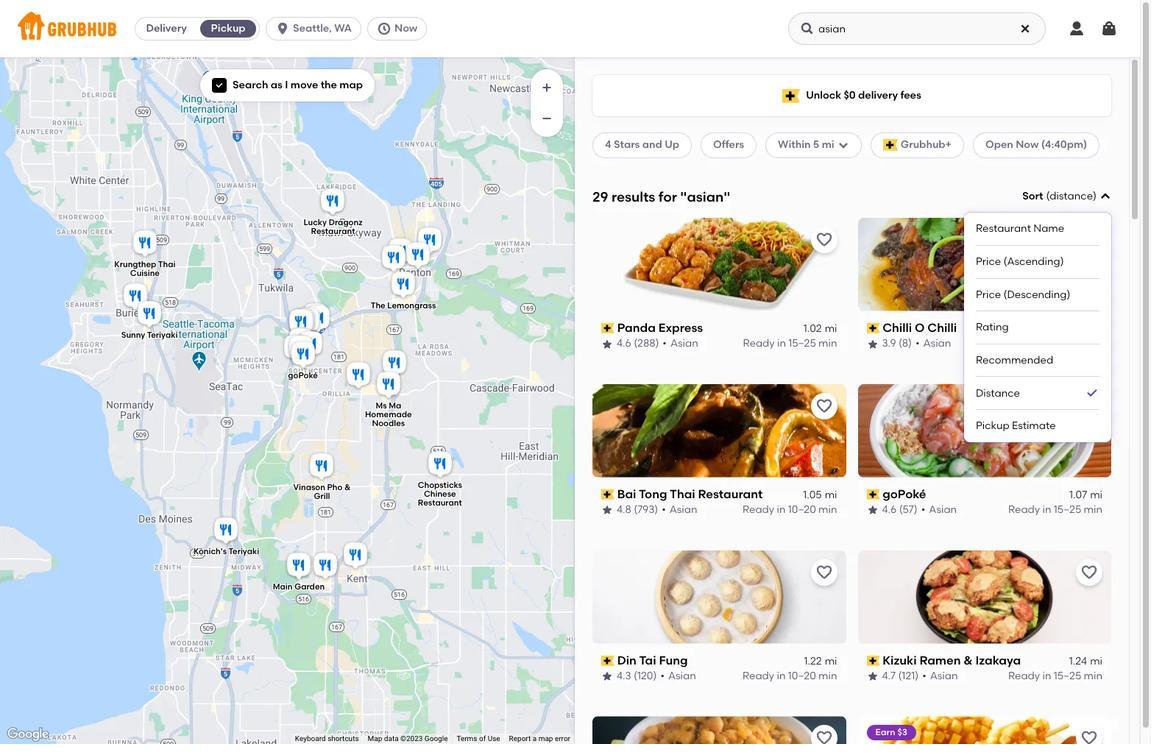 Task type: vqa. For each thing, say whether or not it's contained in the screenshot.


Task type: locate. For each thing, give the bounding box(es) containing it.
earn
[[876, 728, 896, 738]]

earn $3
[[876, 728, 908, 738]]

sort ( distance )
[[1023, 190, 1097, 203]]

teriyaki for konich's teriyaki
[[228, 546, 259, 556]]

in for tong
[[777, 504, 786, 516]]

konich's teriyaki image
[[211, 515, 240, 547]]

list box
[[976, 213, 1100, 442]]

4
[[605, 139, 612, 151]]

1 ready in 10–20 min from the top
[[743, 504, 838, 516]]

1 horizontal spatial teriyaki
[[228, 546, 259, 556]]

mi right 1.07
[[1091, 489, 1103, 501]]

the
[[370, 301, 385, 310]]

chinese
[[424, 489, 456, 499]]

mi right 1.02
[[825, 323, 838, 335]]

price (descending)
[[976, 288, 1071, 301]]

& right ramen
[[964, 654, 973, 667]]

gopoké
[[288, 371, 318, 381], [883, 487, 927, 501]]

subscription pass image for gopoké
[[867, 490, 880, 500]]

chilli o chilli
[[883, 321, 957, 335]]

pickup down distance
[[976, 420, 1010, 432]]

1 vertical spatial ready in 15–25 min
[[1009, 504, 1103, 516]]

1 vertical spatial now
[[1016, 139, 1039, 151]]

lucky
[[303, 217, 327, 227]]

thai right 'krungthep'
[[158, 259, 175, 269]]

kaurs kitchen seattle logo image
[[593, 717, 846, 744]]

2 10–20 from the top
[[788, 670, 816, 683]]

now inside 'now' button
[[395, 22, 418, 35]]

within 5 mi
[[778, 139, 835, 151]]

15–25 down 1.02
[[789, 337, 816, 350]]

asian down express
[[671, 337, 699, 350]]

1 vertical spatial map
[[539, 735, 553, 743]]

grubhub plus flag logo image for unlock $0 delivery fees
[[783, 89, 800, 103]]

4.3
[[617, 670, 631, 683]]

subscription pass image left din
[[602, 656, 615, 666]]

$3
[[898, 728, 908, 738]]

2 ready in 10–20 min from the top
[[743, 670, 838, 683]]

chilli right o
[[928, 321, 957, 335]]

1 vertical spatial teriyaki
[[228, 546, 259, 556]]

grill
[[314, 491, 330, 501]]

mi for tai
[[825, 655, 838, 668]]

save this restaurant button for (57)
[[1076, 393, 1103, 419]]

min down the 1.05 mi
[[819, 504, 838, 516]]

asian for express
[[671, 337, 699, 350]]

1 vertical spatial ready in 10–20 min
[[743, 670, 838, 683]]

delivery
[[858, 89, 898, 101]]

in for express
[[778, 337, 786, 350]]

0 vertical spatial now
[[395, 22, 418, 35]]

unlock $0 delivery fees
[[806, 89, 922, 101]]

svg image
[[1101, 20, 1118, 38], [377, 21, 392, 36], [800, 21, 815, 36], [838, 139, 849, 151], [1100, 191, 1112, 203]]

pho asia noodle house image
[[403, 240, 433, 272]]

price for price (ascending)
[[976, 255, 1001, 268]]

15–25 down 1.24
[[1054, 670, 1082, 683]]

10–20 for din tai fung
[[788, 670, 816, 683]]

express
[[659, 321, 703, 335]]

delivery button
[[136, 17, 197, 40]]

svg image inside seattle, wa button
[[275, 21, 290, 36]]

4.8 (793)
[[617, 504, 658, 516]]

grubhub plus flag logo image left grubhub+
[[883, 139, 898, 151]]

& right pho
[[344, 482, 350, 492]]

4.6 left (57)
[[882, 504, 897, 516]]

star icon image left 4.6 (288) at the top right of the page
[[602, 338, 613, 350]]

star icon image for tong
[[602, 505, 613, 516]]

now
[[395, 22, 418, 35], [1016, 139, 1039, 151]]

star icon image left 4.7
[[867, 671, 879, 683]]

mi right 1.05
[[825, 489, 838, 501]]

2 subscription pass image from the top
[[602, 656, 615, 666]]

& for ramen
[[964, 654, 973, 667]]

the lemongrass image
[[388, 269, 418, 302]]

0 vertical spatial ready in 10–20 min
[[743, 504, 838, 516]]

ready in 15–25 min
[[743, 337, 838, 350], [1009, 504, 1103, 516], [1009, 670, 1103, 683]]

mi for express
[[825, 323, 838, 335]]

homemade
[[365, 410, 412, 419]]

1 horizontal spatial 4.6
[[882, 504, 897, 516]]

• asian down ramen
[[923, 670, 958, 683]]

izakaya
[[976, 654, 1021, 667]]

15–25 down 1.07
[[1054, 504, 1082, 516]]

list box containing restaurant name
[[976, 213, 1100, 442]]

1 horizontal spatial pickup
[[976, 420, 1010, 432]]

& inside vinason pho & grill
[[344, 482, 350, 492]]

4.6 for panda express
[[617, 337, 632, 350]]

fees
[[901, 89, 922, 101]]

google
[[425, 735, 448, 743]]

lucky dragonz restaurant image
[[318, 186, 347, 218]]

1 vertical spatial pickup
[[976, 420, 1010, 432]]

pickup
[[211, 22, 246, 35], [976, 420, 1010, 432]]

krungthep thai cuisine image
[[130, 228, 159, 260]]

map
[[368, 735, 382, 743]]

0 vertical spatial pickup
[[211, 22, 246, 35]]

ready in 10–20 min down 1.22
[[743, 670, 838, 683]]

grubhub plus flag logo image
[[783, 89, 800, 103], [883, 139, 898, 151]]

1 vertical spatial gopoké
[[883, 487, 927, 501]]

shortcuts
[[328, 735, 359, 743]]

1 vertical spatial 15–25
[[1054, 504, 1082, 516]]

• right (121) on the right bottom of the page
[[923, 670, 927, 683]]

(57)
[[899, 504, 918, 516]]

arashi ramen image
[[281, 332, 310, 365]]

subscription pass image for chilli o chilli
[[867, 323, 880, 334]]

thai right tong
[[670, 487, 696, 501]]

star icon image
[[602, 338, 613, 350], [867, 338, 879, 350], [602, 505, 613, 516], [867, 505, 879, 516], [602, 671, 613, 683], [867, 671, 879, 683]]

chilli o chilli image
[[285, 326, 315, 358]]

• for tong
[[662, 504, 666, 516]]

1 vertical spatial thai
[[670, 487, 696, 501]]

restaurant inside list box
[[976, 223, 1032, 235]]

0 horizontal spatial &
[[344, 482, 350, 492]]

1 vertical spatial subscription pass image
[[602, 656, 615, 666]]

main
[[273, 582, 292, 592]]

• asian for ramen
[[923, 670, 958, 683]]

0 vertical spatial subscription pass image
[[602, 323, 615, 334]]

2 price from the top
[[976, 288, 1001, 301]]

the lemongrass
[[370, 301, 436, 310]]

chilli up "3.9 (8)"
[[883, 321, 912, 335]]

0 vertical spatial grubhub plus flag logo image
[[783, 89, 800, 103]]

• right "(120)"
[[661, 670, 665, 683]]

0 vertical spatial 15–25
[[789, 337, 816, 350]]

price left "(ascending)"
[[976, 255, 1001, 268]]

shibu ramen image
[[341, 540, 370, 572]]

(8)
[[899, 337, 912, 350]]

ready for ramen
[[1009, 670, 1041, 683]]

ready for tai
[[743, 670, 775, 683]]

subscription pass image for kizuki ramen & izakaya
[[867, 656, 880, 666]]

1 horizontal spatial &
[[964, 654, 973, 667]]

min
[[819, 337, 838, 350], [1084, 337, 1103, 350], [819, 504, 838, 516], [1084, 504, 1103, 516], [819, 670, 838, 683], [1084, 670, 1103, 683]]

svg image
[[1068, 20, 1086, 38], [275, 21, 290, 36], [1020, 23, 1032, 35], [215, 81, 224, 90]]

a
[[533, 735, 537, 743]]

keyboard
[[295, 735, 326, 743]]

asian right (57)
[[929, 504, 957, 516]]

konich's teriyaki
[[193, 546, 259, 556]]

0 vertical spatial gopoké
[[288, 371, 318, 381]]

0 horizontal spatial chilli
[[883, 321, 912, 335]]

10–20 for bai tong thai restaurant
[[788, 504, 816, 516]]

subscription pass image
[[867, 323, 880, 334], [602, 490, 615, 500], [867, 490, 880, 500], [867, 656, 880, 666]]

10–20 down 1.22
[[788, 670, 816, 683]]

min down 1.22 mi
[[819, 670, 838, 683]]

keyboard shortcuts button
[[295, 734, 359, 744]]

15–25 for panda express
[[789, 337, 816, 350]]

chilli
[[883, 321, 912, 335], [928, 321, 957, 335]]

• down panda express
[[663, 337, 667, 350]]

subscription pass image inside chilli o chilli 'link'
[[867, 323, 880, 334]]

pickup inside button
[[211, 22, 246, 35]]

asian down fung
[[668, 670, 696, 683]]

teriyaki box image
[[379, 243, 408, 275]]

2 vertical spatial ready in 15–25 min
[[1009, 670, 1103, 683]]

(4:40pm)
[[1042, 139, 1088, 151]]

• asian right (57)
[[922, 504, 957, 516]]

1 vertical spatial price
[[976, 288, 1001, 301]]

star icon image for tai
[[602, 671, 613, 683]]

asian down ramen
[[930, 670, 958, 683]]

vinason pho & grill image
[[307, 451, 336, 483]]

teriyaki right sunny
[[147, 330, 177, 340]]

thai
[[158, 259, 175, 269], [670, 487, 696, 501]]

4.6
[[617, 337, 632, 350], [882, 504, 897, 516]]

subscription pass image right the 1.05 mi
[[867, 490, 880, 500]]

• asian for tai
[[661, 670, 696, 683]]

o
[[915, 321, 925, 335]]

• asian down chilli o chilli
[[916, 337, 952, 350]]

1 vertical spatial &
[[964, 654, 973, 667]]

save this restaurant image for gopoké
[[1081, 397, 1099, 415]]

mi right 5
[[822, 139, 835, 151]]

15–25 for kizuki ramen & izakaya
[[1054, 670, 1082, 683]]

1 vertical spatial 10–20
[[788, 670, 816, 683]]

distance
[[1050, 190, 1093, 203]]

min for tai
[[819, 670, 838, 683]]

1 horizontal spatial grubhub plus flag logo image
[[883, 139, 898, 151]]

lucky dragonz restaurant
[[303, 217, 362, 236]]

now right the wa
[[395, 22, 418, 35]]

min down 1.02 mi
[[819, 337, 838, 350]]

gopoké down "panda express" image
[[288, 371, 318, 381]]

ready in 10–20 min down 1.05
[[743, 504, 838, 516]]

mochinut image
[[293, 305, 322, 338]]

ready in 15–25 min down 1.07
[[1009, 504, 1103, 516]]

1.24
[[1070, 655, 1088, 668]]

4.6 down "panda"
[[617, 337, 632, 350]]

ready in 15–25 min down 1.02
[[743, 337, 838, 350]]

• for express
[[663, 337, 667, 350]]

ready in 15–25 min for panda express
[[743, 337, 838, 350]]

2 vertical spatial 15–25
[[1054, 670, 1082, 683]]

minus icon image
[[540, 111, 554, 126]]

asian for tai
[[668, 670, 696, 683]]

restaurant up price (ascending)
[[976, 223, 1032, 235]]

0 vertical spatial teriyaki
[[147, 330, 177, 340]]

1 vertical spatial 4.6
[[882, 504, 897, 516]]

now right open
[[1016, 139, 1039, 151]]

1 horizontal spatial chilli
[[928, 321, 957, 335]]

1 horizontal spatial gopoké
[[883, 487, 927, 501]]

gopoké up (57)
[[883, 487, 927, 501]]

keyboard shortcuts
[[295, 735, 359, 743]]

restaurant down chopsticks
[[418, 498, 462, 508]]

pickup inside list box
[[976, 420, 1010, 432]]

mi right 1.22
[[825, 655, 838, 668]]

mi right 1.24
[[1091, 655, 1103, 668]]

0 vertical spatial 4.6
[[617, 337, 632, 350]]

save this restaurant image for (121)
[[1081, 564, 1099, 581]]

1 price from the top
[[976, 255, 1001, 268]]

• asian down express
[[663, 337, 699, 350]]

subscription pass image left kizuki
[[867, 656, 880, 666]]

1.05
[[803, 489, 822, 501]]

save this restaurant image for bai tong thai restaurant
[[815, 397, 833, 415]]

kizuki ramen & izakaya
[[883, 654, 1021, 667]]

)
[[1093, 190, 1097, 203]]

ready in 15–25 min down 1.24
[[1009, 670, 1103, 683]]

star icon image left the 4.3
[[602, 671, 613, 683]]

0 vertical spatial &
[[344, 482, 350, 492]]

yummy kitchen image
[[343, 360, 373, 392]]

(descending)
[[1004, 288, 1071, 301]]

ready in 10–20 min for din tai fung
[[743, 670, 838, 683]]

15–25
[[789, 337, 816, 350], [1054, 504, 1082, 516], [1054, 670, 1082, 683]]

ms
[[375, 401, 387, 410]]

0 horizontal spatial thai
[[158, 259, 175, 269]]

0 vertical spatial price
[[976, 255, 1001, 268]]

0 vertical spatial 10–20
[[788, 504, 816, 516]]

0 horizontal spatial pickup
[[211, 22, 246, 35]]

subscription pass image
[[602, 323, 615, 334], [602, 656, 615, 666]]

list box inside field
[[976, 213, 1100, 442]]

asian down bai tong thai restaurant
[[670, 504, 698, 516]]

ohana kitchen image
[[120, 281, 150, 313]]

google image
[[4, 725, 52, 744]]

search as i move the map
[[233, 79, 363, 91]]

price up rating
[[976, 288, 1001, 301]]

subscription pass image left bai on the bottom
[[602, 490, 615, 500]]

distance option
[[976, 377, 1100, 410]]

0 horizontal spatial 4.6
[[617, 337, 632, 350]]

teriyaki right konich's
[[228, 546, 259, 556]]

1 horizontal spatial now
[[1016, 139, 1039, 151]]

0 vertical spatial map
[[340, 79, 363, 91]]

map right a
[[539, 735, 553, 743]]

subscription pass image left "panda"
[[602, 323, 615, 334]]

noodles
[[372, 419, 405, 428]]

gopoké inside map region
[[288, 371, 318, 381]]

sunny teriyaki image
[[134, 299, 164, 331]]

restaurant name
[[976, 223, 1065, 235]]

ramen
[[920, 654, 961, 667]]

pickup for pickup
[[211, 22, 246, 35]]

1 horizontal spatial thai
[[670, 487, 696, 501]]

None field
[[965, 189, 1112, 442]]

1 subscription pass image from the top
[[602, 323, 615, 334]]

for
[[659, 188, 677, 205]]

as
[[271, 79, 283, 91]]

ms ma homemade noodles image
[[374, 369, 403, 402]]

save this restaurant button for (8)
[[1076, 227, 1103, 253]]

• asian down bai tong thai restaurant
[[662, 504, 698, 516]]

0 horizontal spatial teriyaki
[[147, 330, 177, 340]]

0 horizontal spatial gopoké
[[288, 371, 318, 381]]

and
[[643, 139, 663, 151]]

price (ascending)
[[976, 255, 1064, 268]]

svg image inside field
[[1100, 191, 1112, 203]]

10–20 down 1.05
[[788, 504, 816, 516]]

0 vertical spatial ready in 15–25 min
[[743, 337, 838, 350]]

min down 1.24 mi at the right of the page
[[1084, 670, 1103, 683]]

subscription pass image left o
[[867, 323, 880, 334]]

pickup up search
[[211, 22, 246, 35]]

recommended
[[976, 354, 1054, 366]]

report a map error link
[[509, 735, 571, 743]]

save this restaurant image
[[815, 231, 833, 249], [1081, 231, 1099, 249], [1081, 564, 1099, 581], [815, 730, 833, 744]]

1 vertical spatial grubhub plus flag logo image
[[883, 139, 898, 151]]

• right (793)
[[662, 504, 666, 516]]

• asian
[[663, 337, 699, 350], [916, 337, 952, 350], [662, 504, 698, 516], [922, 504, 957, 516], [661, 670, 696, 683], [923, 670, 958, 683]]

0 horizontal spatial now
[[395, 22, 418, 35]]

teriyaki
[[147, 330, 177, 340], [228, 546, 259, 556]]

save this restaurant image
[[815, 397, 833, 415], [1081, 397, 1099, 415], [815, 564, 833, 581], [1081, 730, 1099, 744]]

panda express image
[[286, 333, 316, 366]]

kaurs kitchen seattle image
[[296, 329, 325, 361]]

kizuki ramen & izakaya image
[[288, 307, 317, 339]]

save this restaurant button
[[811, 227, 838, 253], [1076, 227, 1103, 253], [811, 393, 838, 419], [1076, 393, 1103, 419], [811, 559, 838, 586], [1076, 559, 1103, 586], [811, 726, 838, 744], [1076, 726, 1103, 744]]

1 10–20 from the top
[[788, 504, 816, 516]]

• asian down fung
[[661, 670, 696, 683]]

star icon image left 4.8
[[602, 505, 613, 516]]

restaurant down bai tong thai restaurant logo
[[698, 487, 763, 501]]

map right the
[[340, 79, 363, 91]]

0 horizontal spatial grubhub plus flag logo image
[[783, 89, 800, 103]]

grubhub plus flag logo image left unlock
[[783, 89, 800, 103]]

mi for tong
[[825, 489, 838, 501]]

save this restaurant button for (121)
[[1076, 559, 1103, 586]]

lemongrass
[[387, 301, 436, 310]]

restaurant down lucky dragonz restaurant image
[[311, 226, 355, 236]]

name
[[1034, 223, 1065, 235]]

chopsticks chinese restaurant image
[[425, 449, 455, 481]]

0 vertical spatial thai
[[158, 259, 175, 269]]

(121)
[[899, 670, 919, 683]]



Task type: describe. For each thing, give the bounding box(es) containing it.
save this restaurant button for (120)
[[811, 559, 838, 586]]

2 chilli from the left
[[928, 321, 957, 335]]

star icon image for ramen
[[867, 671, 879, 683]]

wa
[[334, 22, 352, 35]]

1.05 mi
[[803, 489, 838, 501]]

asian for tong
[[670, 504, 698, 516]]

garden
[[294, 582, 324, 592]]

sunny teriyaki
[[121, 330, 177, 340]]

enjoy teriyaki image
[[415, 225, 444, 257]]

bai tong thai restaurant logo image
[[593, 384, 846, 478]]

open now (4:40pm)
[[986, 139, 1088, 151]]

teriyaki for sunny teriyaki
[[147, 330, 177, 340]]

29 results for "asian"
[[593, 188, 731, 205]]

3.9
[[882, 337, 897, 350]]

seattle, wa button
[[266, 17, 367, 40]]

konich's
[[193, 546, 226, 556]]

krungthep
[[114, 259, 156, 269]]

check icon image
[[1085, 386, 1100, 401]]

asian for ramen
[[930, 670, 958, 683]]

error
[[555, 735, 571, 743]]

restaurant inside lucky dragonz restaurant
[[311, 226, 355, 236]]

results
[[612, 188, 656, 205]]

min for ramen
[[1084, 670, 1103, 683]]

up
[[665, 139, 680, 151]]

4.7 (121)
[[882, 670, 919, 683]]

terms of use
[[457, 735, 500, 743]]

plus icon image
[[540, 80, 554, 95]]

pho
[[327, 482, 342, 492]]

subscription pass image for panda express
[[602, 323, 615, 334]]

• right (57)
[[922, 504, 926, 516]]

map region
[[0, 0, 689, 744]]

save this restaurant button for (288)
[[811, 227, 838, 253]]

search
[[233, 79, 268, 91]]

happy at the bay teriyaki image
[[385, 236, 415, 268]]

within
[[778, 139, 811, 151]]

pickup estimate
[[976, 420, 1056, 432]]

• asian for express
[[663, 337, 699, 350]]

none field containing sort
[[965, 189, 1112, 442]]

svg image inside 'now' button
[[377, 21, 392, 36]]

ready for tong
[[743, 504, 775, 516]]

din tai fung
[[618, 654, 688, 667]]

ready in 15–25 min for kizuki ramen & izakaya
[[1009, 670, 1103, 683]]

min right 20–30
[[1084, 337, 1103, 350]]

1.02
[[804, 323, 822, 335]]

tai
[[639, 654, 656, 667]]

seattle, wa
[[293, 22, 352, 35]]

in for tai
[[777, 670, 786, 683]]

chopsticks
[[418, 481, 462, 490]]

save this restaurant button for (793)
[[811, 393, 838, 419]]

terms of use link
[[457, 735, 500, 743]]

star icon image for express
[[602, 338, 613, 350]]

now button
[[367, 17, 433, 40]]

vinason
[[293, 482, 325, 492]]

triumph valley image
[[380, 348, 409, 380]]

pickup button
[[197, 17, 259, 40]]

ready in 20–30 min
[[1006, 337, 1103, 350]]

delivery
[[146, 22, 187, 35]]

estimate
[[1012, 420, 1056, 432]]

thai inside krungthep thai cuisine
[[158, 259, 175, 269]]

min for express
[[819, 337, 838, 350]]

min for tong
[[819, 504, 838, 516]]

1.22
[[804, 655, 822, 668]]

4.6 (288)
[[617, 337, 659, 350]]

restaurant inside 'ms ma homemade noodles chopsticks chinese restaurant'
[[418, 498, 462, 508]]

distance
[[976, 387, 1020, 399]]

4.3 (120)
[[617, 670, 657, 683]]

gopoké image
[[288, 339, 318, 371]]

report
[[509, 735, 531, 743]]

"asian"
[[681, 188, 731, 205]]

ready in 15–25 min for gopoké
[[1009, 504, 1103, 516]]

report a map error
[[509, 735, 571, 743]]

subscription pass image for din tai fung
[[602, 656, 615, 666]]

1.02 mi
[[804, 323, 838, 335]]

1.22 mi
[[804, 655, 838, 668]]

data
[[384, 735, 399, 743]]

panda express logo image
[[593, 218, 846, 311]]

chilli o chilli logo image
[[858, 218, 1112, 311]]

& for pho
[[344, 482, 350, 492]]

save this restaurant image for (8)
[[1081, 231, 1099, 249]]

4.8
[[617, 504, 632, 516]]

save this restaurant image for (288)
[[815, 231, 833, 249]]

main garden image
[[284, 550, 313, 583]]

din tai fung  logo image
[[593, 550, 846, 644]]

min down 1.07 mi
[[1084, 504, 1103, 516]]

4.6 (57)
[[882, 504, 918, 516]]

pickup for pickup estimate
[[976, 420, 1010, 432]]

cuisine
[[130, 268, 159, 278]]

bai tong thai restaurant image
[[286, 326, 316, 358]]

main navigation navigation
[[0, 0, 1141, 57]]

open
[[986, 139, 1014, 151]]

15–25 for gopoké
[[1054, 504, 1082, 516]]

(793)
[[634, 504, 658, 516]]

offers
[[714, 139, 744, 151]]

ma
[[389, 401, 401, 410]]

(ascending)
[[1004, 255, 1064, 268]]

dragonz
[[329, 217, 362, 227]]

• for ramen
[[923, 670, 927, 683]]

ready for express
[[743, 337, 775, 350]]

sunny
[[121, 330, 145, 340]]

1.24 mi
[[1070, 655, 1103, 668]]

5
[[814, 139, 820, 151]]

ms ma homemade noodles chopsticks chinese restaurant
[[365, 401, 462, 508]]

gopoké logo image
[[858, 384, 1112, 478]]

$0
[[844, 89, 856, 101]]

29
[[593, 188, 609, 205]]

kizuki ramen & izakaya logo image
[[858, 550, 1112, 644]]

Search for food, convenience, alcohol... search field
[[789, 13, 1046, 45]]

use
[[488, 735, 500, 743]]

tong
[[639, 487, 667, 501]]

asian down chilli o chilli
[[924, 337, 952, 350]]

price for price (descending)
[[976, 288, 1001, 301]]

ready in 10–20 min for bai tong thai restaurant
[[743, 504, 838, 516]]

move
[[291, 79, 318, 91]]

kizuki
[[883, 654, 917, 667]]

din
[[618, 654, 637, 667]]

mi for ramen
[[1091, 655, 1103, 668]]

(288)
[[634, 337, 659, 350]]

panda express
[[618, 321, 703, 335]]

1 horizontal spatial map
[[539, 735, 553, 743]]

in for ramen
[[1043, 670, 1052, 683]]

0 horizontal spatial map
[[340, 79, 363, 91]]

20–30
[[1052, 337, 1082, 350]]

1.07
[[1070, 489, 1088, 501]]

i
[[285, 79, 288, 91]]

4 stars and up
[[605, 139, 680, 151]]

bai
[[618, 487, 636, 501]]

star icon image left 4.6 (57)
[[867, 505, 879, 516]]

teriyaki time image
[[301, 301, 330, 333]]

star icon image left 3.9
[[867, 338, 879, 350]]

krungthep thai cuisine
[[114, 259, 175, 278]]

of
[[479, 735, 486, 743]]

panda
[[618, 321, 656, 335]]

ichi teriyaki image
[[310, 550, 340, 583]]

save this restaurant image for din tai fung
[[815, 564, 833, 581]]

grubhub+
[[901, 139, 952, 151]]

• asian for tong
[[662, 504, 698, 516]]

map data ©2023 google
[[368, 735, 448, 743]]

(120)
[[634, 670, 657, 683]]

• right (8)
[[916, 337, 920, 350]]

sushi omiya image
[[303, 303, 332, 335]]

subscription pass image for bai tong thai restaurant
[[602, 490, 615, 500]]

mochinut logo image
[[858, 717, 1112, 744]]

4.6 for gopoké
[[882, 504, 897, 516]]

1 chilli from the left
[[883, 321, 912, 335]]

grubhub plus flag logo image for grubhub+
[[883, 139, 898, 151]]

4.7
[[882, 670, 896, 683]]

din tai fung image
[[286, 307, 316, 339]]

chilli o chilli link
[[867, 320, 1103, 337]]

the
[[321, 79, 337, 91]]

unlock
[[806, 89, 842, 101]]

• for tai
[[661, 670, 665, 683]]

fung
[[659, 654, 688, 667]]



